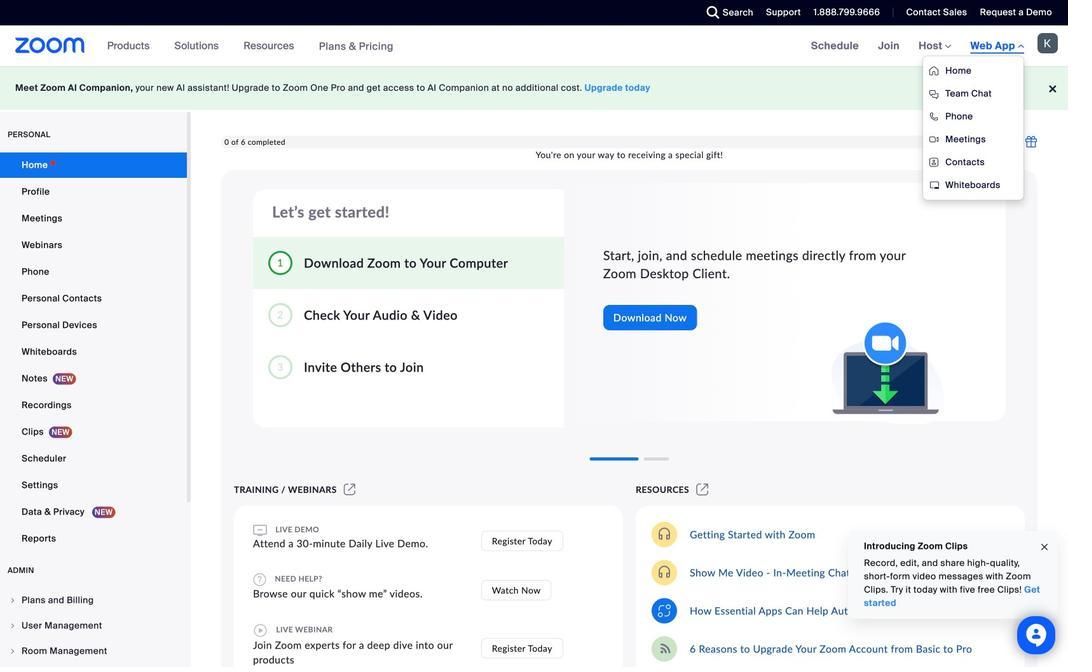 Task type: vqa. For each thing, say whether or not it's contained in the screenshot.
AI
no



Task type: describe. For each thing, give the bounding box(es) containing it.
profile picture image
[[1038, 33, 1058, 53]]

2 menu item from the top
[[0, 614, 187, 638]]

2 right image from the top
[[9, 648, 17, 656]]

right image
[[9, 623, 17, 630]]

1 menu item from the top
[[0, 589, 187, 613]]

admin menu menu
[[0, 589, 187, 668]]

personal menu menu
[[0, 153, 187, 553]]

meetings navigation
[[802, 25, 1068, 201]]



Task type: locate. For each thing, give the bounding box(es) containing it.
window new image
[[342, 485, 357, 495]]

right image down right image
[[9, 648, 17, 656]]

0 vertical spatial right image
[[9, 597, 17, 605]]

1 right image from the top
[[9, 597, 17, 605]]

2 vertical spatial menu item
[[0, 640, 187, 664]]

0 vertical spatial menu item
[[0, 589, 187, 613]]

1 vertical spatial right image
[[9, 648, 17, 656]]

right image
[[9, 597, 17, 605], [9, 648, 17, 656]]

banner
[[0, 25, 1068, 201]]

zoom logo image
[[15, 38, 85, 53]]

menu item
[[0, 589, 187, 613], [0, 614, 187, 638], [0, 640, 187, 664]]

3 menu item from the top
[[0, 640, 187, 664]]

right image up right image
[[9, 597, 17, 605]]

close image
[[1040, 540, 1050, 555]]

window new image
[[694, 485, 711, 495]]

product information navigation
[[98, 25, 403, 67]]

1 vertical spatial menu item
[[0, 614, 187, 638]]

footer
[[0, 66, 1068, 110]]



